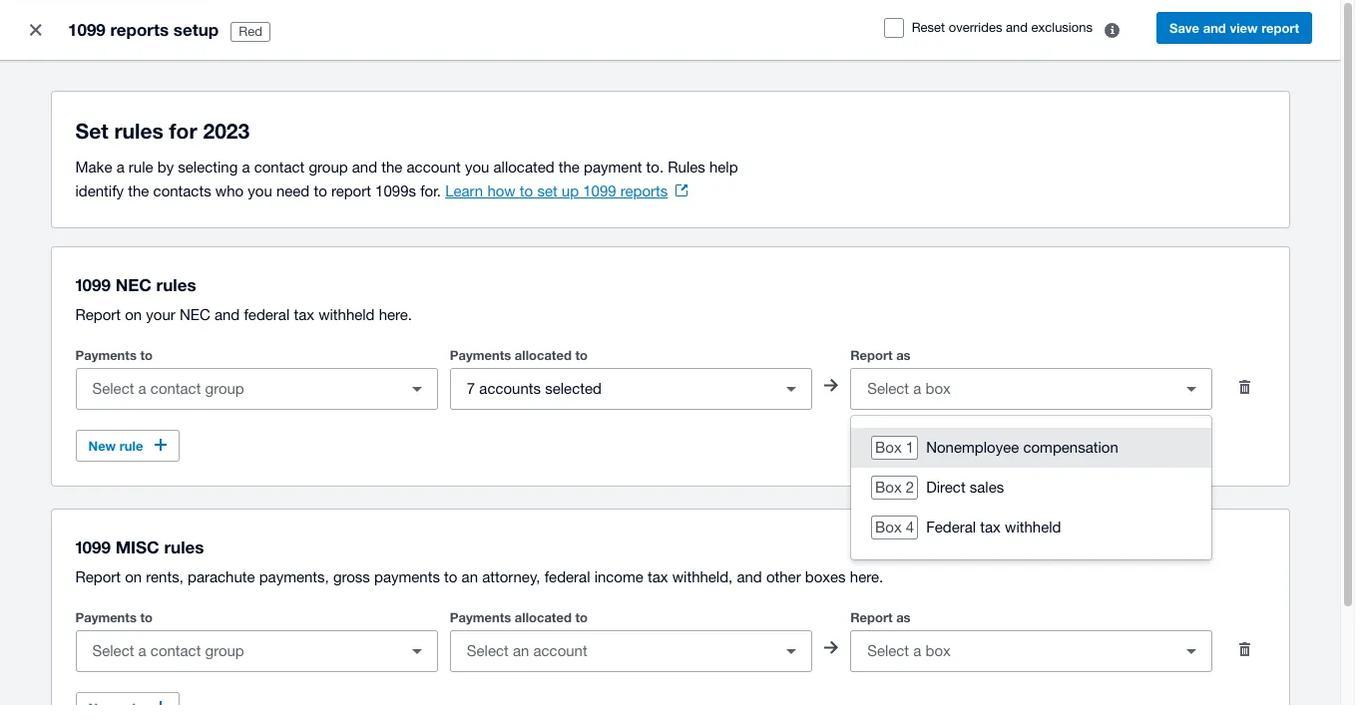 Task type: vqa. For each thing, say whether or not it's contained in the screenshot.
dialog
no



Task type: describe. For each thing, give the bounding box(es) containing it.
rules
[[668, 159, 705, 176]]

set
[[537, 183, 558, 200]]

1 vertical spatial nec
[[180, 306, 210, 323]]

report on your nec and federal tax withheld here.
[[75, 306, 412, 323]]

box 1
[[875, 439, 914, 456]]

rules for misc
[[164, 537, 204, 558]]

selecting
[[178, 159, 238, 176]]

overrides
[[949, 20, 1002, 35]]

an
[[462, 569, 478, 586]]

contact
[[254, 159, 305, 176]]

report down box 4
[[850, 610, 893, 626]]

and left other at bottom
[[737, 569, 762, 586]]

income
[[594, 569, 644, 586]]

0 vertical spatial you
[[465, 159, 489, 176]]

0 horizontal spatial the
[[128, 183, 149, 200]]

1 vertical spatial federal
[[545, 569, 590, 586]]

federal tax withheld
[[926, 519, 1061, 536]]

boxes
[[805, 569, 846, 586]]

setup
[[173, 19, 219, 40]]

misc
[[115, 537, 159, 558]]

1099 reports setup
[[68, 19, 219, 40]]

payments,
[[259, 569, 329, 586]]

payments allocated to for 1099 misc rules
[[450, 610, 588, 626]]

payments allocated to for 1099 nec rules
[[450, 347, 588, 363]]

payments allocated to field for 1099 nec rules
[[451, 370, 772, 408]]

group
[[309, 159, 348, 176]]

expand list of boxes image for 1099 misc rules
[[1172, 632, 1212, 672]]

4
[[906, 519, 914, 536]]

1 vertical spatial withheld
[[1005, 519, 1061, 536]]

expand list image
[[772, 369, 812, 409]]

red
[[239, 24, 262, 39]]

report down the misc
[[75, 569, 121, 586]]

and right your
[[215, 306, 240, 323]]

report inside button
[[1262, 20, 1299, 36]]

0 horizontal spatial tax
[[294, 306, 314, 323]]

reset
[[912, 20, 945, 35]]

rule inside button
[[120, 438, 143, 454]]

1099s
[[375, 183, 416, 200]]

expand list of boxes image for 1099 nec rules
[[1172, 369, 1212, 409]]

0 horizontal spatial nec
[[115, 274, 152, 295]]

and right "overrides"
[[1006, 20, 1028, 35]]

1 horizontal spatial here.
[[850, 569, 883, 586]]

save and view report
[[1170, 20, 1299, 36]]

1099 for 1099 nec rules
[[75, 274, 111, 295]]

group containing box 1
[[851, 416, 1212, 560]]

identify
[[75, 183, 124, 200]]

payments to for nec
[[75, 347, 153, 363]]

report inside make a rule by selecting a contact group and the account you allocated the payment to. rules help identify the contacts who you need to report 1099s for.
[[331, 183, 371, 200]]

save and view report button
[[1157, 12, 1312, 44]]

new rule
[[88, 438, 143, 454]]

attorney,
[[482, 569, 540, 586]]

payments for expand list image
[[450, 347, 511, 363]]

other
[[766, 569, 801, 586]]

1 a from the left
[[116, 159, 124, 176]]

make a rule by selecting a contact group and the account you allocated the payment to. rules help identify the contacts who you need to report 1099s for.
[[75, 159, 738, 200]]

reset overrides and exclusions
[[912, 20, 1093, 35]]

compensation
[[1023, 439, 1118, 456]]

payments to field for 1099 misc rules
[[76, 633, 397, 671]]

close rules image
[[16, 10, 56, 50]]

delete the incomplete rule for payments allocated to 5000 - cost of goods sold, 5300 - subcontractors, 6000 - advertising, 1400 - inventory asset, 3900 - retained earnings, 4100 - discount received and 4200 - merchandise image
[[1225, 367, 1265, 407]]

as for 1099 nec rules
[[896, 347, 911, 363]]

to inside make a rule by selecting a contact group and the account you allocated the payment to. rules help identify the contacts who you need to report 1099s for.
[[314, 183, 327, 200]]

expand list of contact groups image
[[397, 632, 437, 672]]

2 a from the left
[[242, 159, 250, 176]]

payments for expand list of contact groups icon at the bottom of page
[[75, 610, 137, 626]]

payments for expand list of contact groups image
[[75, 347, 137, 363]]

withheld,
[[672, 569, 733, 586]]

set rules for 2023
[[75, 119, 250, 144]]

learn how to set up 1099 reports
[[445, 183, 668, 200]]

make
[[75, 159, 112, 176]]

save
[[1170, 20, 1200, 36]]

report as field for 1099 nec rules
[[851, 370, 1172, 408]]

account
[[407, 159, 461, 176]]

payments
[[374, 569, 440, 586]]

expand list image
[[772, 632, 812, 672]]

view
[[1230, 20, 1258, 36]]

2
[[906, 479, 914, 496]]

on for nec
[[125, 306, 142, 323]]

need
[[276, 183, 310, 200]]

report up box 1
[[850, 347, 893, 363]]

report down 1099 nec rules on the left top
[[75, 306, 121, 323]]



Task type: locate. For each thing, give the bounding box(es) containing it.
learn
[[445, 183, 483, 200]]

and left the view
[[1203, 20, 1226, 36]]

0 vertical spatial nec
[[115, 274, 152, 295]]

1 horizontal spatial tax
[[648, 569, 668, 586]]

federal
[[926, 519, 976, 536]]

1 vertical spatial allocated
[[515, 347, 572, 363]]

1099 for 1099 reports setup
[[68, 19, 106, 40]]

here.
[[379, 306, 412, 323], [850, 569, 883, 586]]

Report as field
[[851, 370, 1172, 408], [851, 633, 1172, 671]]

1099 left the misc
[[75, 537, 111, 558]]

a right make
[[116, 159, 124, 176]]

0 vertical spatial payments allocated to field
[[451, 370, 772, 408]]

1 vertical spatial rule
[[120, 438, 143, 454]]

1 vertical spatial report as
[[850, 610, 911, 626]]

new
[[88, 438, 116, 454]]

2 report as field from the top
[[851, 633, 1172, 671]]

0 vertical spatial box
[[875, 439, 902, 456]]

box for box 2
[[875, 479, 902, 496]]

the up the 1099s
[[381, 159, 403, 176]]

and
[[1006, 20, 1028, 35], [1203, 20, 1226, 36], [352, 159, 377, 176], [215, 306, 240, 323], [737, 569, 762, 586]]

2 box from the top
[[875, 479, 902, 496]]

direct
[[926, 479, 966, 496]]

payments allocated to field for 1099 misc rules
[[451, 633, 772, 671]]

rules
[[114, 119, 163, 144], [156, 274, 196, 295], [164, 537, 204, 558]]

2 vertical spatial tax
[[648, 569, 668, 586]]

1099 down identify
[[75, 274, 111, 295]]

rules up rents, at the bottom left of page
[[164, 537, 204, 558]]

nec
[[115, 274, 152, 295], [180, 306, 210, 323]]

box for box 4
[[875, 519, 902, 536]]

0 vertical spatial expand list of boxes image
[[1172, 369, 1212, 409]]

the right identify
[[128, 183, 149, 200]]

1 as from the top
[[896, 347, 911, 363]]

delete the empty rule image
[[1225, 630, 1265, 670]]

payment
[[584, 159, 642, 176]]

new rule button
[[75, 430, 180, 462]]

1 payments to field from the top
[[76, 370, 397, 408]]

1 box from the top
[[875, 439, 902, 456]]

payments
[[75, 347, 137, 363], [450, 347, 511, 363], [75, 610, 137, 626], [450, 610, 511, 626]]

to
[[314, 183, 327, 200], [520, 183, 533, 200], [140, 347, 153, 363], [575, 347, 588, 363], [444, 569, 457, 586], [140, 610, 153, 626], [575, 610, 588, 626]]

withheld
[[318, 306, 375, 323], [1005, 519, 1061, 536]]

expand list of boxes image left delete the incomplete rule for payments allocated to 5000 - cost of goods sold, 5300 - subcontractors, 6000 - advertising, 1400 - inventory asset, 3900 - retained earnings, 4100 - discount received and 4200 - merchandise image
[[1172, 369, 1212, 409]]

payments to field down parachute
[[76, 633, 397, 671]]

1 vertical spatial box
[[875, 479, 902, 496]]

your
[[146, 306, 175, 323]]

3 box from the top
[[875, 519, 902, 536]]

and right "group"
[[352, 159, 377, 176]]

payments to
[[75, 347, 153, 363], [75, 610, 153, 626]]

expand list of boxes image
[[1172, 369, 1212, 409], [1172, 632, 1212, 672]]

up
[[562, 183, 579, 200]]

2 on from the top
[[125, 569, 142, 586]]

a up who
[[242, 159, 250, 176]]

0 vertical spatial allocated
[[493, 159, 555, 176]]

1 horizontal spatial nec
[[180, 306, 210, 323]]

0 horizontal spatial withheld
[[318, 306, 375, 323]]

1 horizontal spatial the
[[381, 159, 403, 176]]

0 vertical spatial rules
[[114, 119, 163, 144]]

you right who
[[248, 183, 272, 200]]

1 horizontal spatial federal
[[545, 569, 590, 586]]

1 vertical spatial payments to field
[[76, 633, 397, 671]]

box left "1"
[[875, 439, 902, 456]]

1 vertical spatial payments to
[[75, 610, 153, 626]]

learn how to set up 1099 reports link
[[445, 183, 688, 200]]

0 horizontal spatial federal
[[244, 306, 290, 323]]

2 vertical spatial allocated
[[515, 610, 572, 626]]

2 vertical spatial rules
[[164, 537, 204, 558]]

1 vertical spatial expand list of boxes image
[[1172, 632, 1212, 672]]

list box containing box 1
[[851, 416, 1212, 560]]

Payments allocated to field
[[451, 370, 772, 408], [451, 633, 772, 671]]

allocated
[[493, 159, 555, 176], [515, 347, 572, 363], [515, 610, 572, 626]]

for
[[169, 119, 197, 144]]

Payments to field
[[76, 370, 397, 408], [76, 633, 397, 671]]

0 horizontal spatial here.
[[379, 306, 412, 323]]

for.
[[420, 183, 441, 200]]

nonemployee compensation
[[926, 439, 1118, 456]]

help
[[710, 159, 738, 176]]

2 vertical spatial box
[[875, 519, 902, 536]]

1 vertical spatial here.
[[850, 569, 883, 586]]

1 horizontal spatial reports
[[620, 183, 668, 200]]

nonemployee
[[926, 439, 1019, 456]]

rule inside make a rule by selecting a contact group and the account you allocated the payment to. rules help identify the contacts who you need to report 1099s for.
[[129, 159, 153, 176]]

expand list of contact groups image
[[397, 369, 437, 409]]

gross
[[333, 569, 370, 586]]

rents,
[[146, 569, 184, 586]]

0 vertical spatial reports
[[110, 19, 169, 40]]

reports
[[110, 19, 169, 40], [620, 183, 668, 200]]

rule right new
[[120, 438, 143, 454]]

1
[[906, 439, 914, 456]]

box
[[875, 439, 902, 456], [875, 479, 902, 496], [875, 519, 902, 536]]

0 vertical spatial here.
[[379, 306, 412, 323]]

payments to down rents, at the bottom left of page
[[75, 610, 153, 626]]

by
[[157, 159, 174, 176]]

0 horizontal spatial you
[[248, 183, 272, 200]]

0 vertical spatial rule
[[129, 159, 153, 176]]

and inside make a rule by selecting a contact group and the account you allocated the payment to. rules help identify the contacts who you need to report 1099s for.
[[352, 159, 377, 176]]

reports left setup
[[110, 19, 169, 40]]

1 vertical spatial rules
[[156, 274, 196, 295]]

as for 1099 misc rules
[[896, 610, 911, 626]]

group
[[851, 416, 1212, 560]]

report
[[75, 306, 121, 323], [850, 347, 893, 363], [75, 569, 121, 586], [850, 610, 893, 626]]

0 vertical spatial federal
[[244, 306, 290, 323]]

to.
[[646, 159, 664, 176]]

you up learn
[[465, 159, 489, 176]]

report down "group"
[[331, 183, 371, 200]]

1099 down payment
[[583, 183, 616, 200]]

federal
[[244, 306, 290, 323], [545, 569, 590, 586]]

payments to field for 1099 nec rules
[[76, 370, 397, 408]]

a
[[116, 159, 124, 176], [242, 159, 250, 176]]

as down 4
[[896, 610, 911, 626]]

1 payments to from the top
[[75, 347, 153, 363]]

1 report as field from the top
[[851, 370, 1172, 408]]

0 vertical spatial tax
[[294, 306, 314, 323]]

tax
[[294, 306, 314, 323], [980, 519, 1001, 536], [648, 569, 668, 586]]

box left 4
[[875, 519, 902, 536]]

here. right 'boxes'
[[850, 569, 883, 586]]

the up up
[[559, 159, 580, 176]]

2 report as from the top
[[850, 610, 911, 626]]

report as down box 4
[[850, 610, 911, 626]]

rules left for at left top
[[114, 119, 163, 144]]

2 payments allocated to field from the top
[[451, 633, 772, 671]]

2023
[[203, 119, 250, 144]]

1 vertical spatial payments allocated to field
[[451, 633, 772, 671]]

1099 right close rules icon in the top of the page
[[68, 19, 106, 40]]

report as for 1099 misc rules
[[850, 610, 911, 626]]

0 vertical spatial payments to field
[[76, 370, 397, 408]]

box 2
[[875, 479, 914, 496]]

set
[[75, 119, 108, 144]]

box for box 1
[[875, 439, 902, 456]]

1 vertical spatial you
[[248, 183, 272, 200]]

0 vertical spatial withheld
[[318, 306, 375, 323]]

expand list of boxes image left delete the empty rule icon
[[1172, 632, 1212, 672]]

nec right your
[[180, 306, 210, 323]]

you
[[465, 159, 489, 176], [248, 183, 272, 200]]

payments for expand list icon
[[450, 610, 511, 626]]

0 horizontal spatial a
[[116, 159, 124, 176]]

1 payments allocated to field from the top
[[451, 370, 772, 408]]

2 horizontal spatial tax
[[980, 519, 1001, 536]]

1099 nec rules
[[75, 274, 196, 295]]

direct sales
[[926, 479, 1004, 496]]

1099 for 1099 misc rules
[[75, 537, 111, 558]]

and inside button
[[1203, 20, 1226, 36]]

on left your
[[125, 306, 142, 323]]

report
[[1262, 20, 1299, 36], [331, 183, 371, 200]]

payments to for misc
[[75, 610, 153, 626]]

nec up your
[[115, 274, 152, 295]]

report right the view
[[1262, 20, 1299, 36]]

2 payments to field from the top
[[76, 633, 397, 671]]

0 vertical spatial report as field
[[851, 370, 1172, 408]]

1 horizontal spatial you
[[465, 159, 489, 176]]

0 vertical spatial on
[[125, 306, 142, 323]]

as up "1"
[[896, 347, 911, 363]]

payments to field down report on your nec and federal tax withheld here.
[[76, 370, 397, 408]]

0 vertical spatial as
[[896, 347, 911, 363]]

0 vertical spatial report
[[1262, 20, 1299, 36]]

1 payments allocated to from the top
[[450, 347, 588, 363]]

report as up box 1
[[850, 347, 911, 363]]

as
[[896, 347, 911, 363], [896, 610, 911, 626]]

report as
[[850, 347, 911, 363], [850, 610, 911, 626]]

1099 misc rules
[[75, 537, 204, 558]]

the
[[381, 159, 403, 176], [559, 159, 580, 176], [128, 183, 149, 200]]

report as field for 1099 misc rules
[[851, 633, 1172, 671]]

rule left by
[[129, 159, 153, 176]]

2 as from the top
[[896, 610, 911, 626]]

0 vertical spatial payments allocated to
[[450, 347, 588, 363]]

contacts
[[153, 183, 211, 200]]

0 vertical spatial report as
[[850, 347, 911, 363]]

1 report as from the top
[[850, 347, 911, 363]]

1 vertical spatial payments allocated to
[[450, 610, 588, 626]]

who
[[215, 183, 244, 200]]

1099
[[68, 19, 106, 40], [583, 183, 616, 200], [75, 274, 111, 295], [75, 537, 111, 558]]

1 horizontal spatial a
[[242, 159, 250, 176]]

how
[[487, 183, 516, 200]]

parachute
[[188, 569, 255, 586]]

1 vertical spatial report
[[331, 183, 371, 200]]

2 payments allocated to from the top
[[450, 610, 588, 626]]

1 vertical spatial report as field
[[851, 633, 1172, 671]]

1 vertical spatial as
[[896, 610, 911, 626]]

2 horizontal spatial the
[[559, 159, 580, 176]]

clear overrides and exclusions image
[[1093, 10, 1133, 50]]

2 payments to from the top
[[75, 610, 153, 626]]

exclusions
[[1031, 20, 1093, 35]]

0 horizontal spatial reports
[[110, 19, 169, 40]]

on for misc
[[125, 569, 142, 586]]

1 on from the top
[[125, 306, 142, 323]]

reports down to. in the top of the page
[[620, 183, 668, 200]]

sales
[[970, 479, 1004, 496]]

0 horizontal spatial report
[[331, 183, 371, 200]]

box left 2
[[875, 479, 902, 496]]

allocated inside make a rule by selecting a contact group and the account you allocated the payment to. rules help identify the contacts who you need to report 1099s for.
[[493, 159, 555, 176]]

1 horizontal spatial report
[[1262, 20, 1299, 36]]

allocated for 1099 misc rules
[[515, 610, 572, 626]]

rules up your
[[156, 274, 196, 295]]

rule
[[129, 159, 153, 176], [120, 438, 143, 454]]

list box
[[851, 416, 1212, 560]]

payments to down your
[[75, 347, 153, 363]]

1 vertical spatial reports
[[620, 183, 668, 200]]

1 vertical spatial on
[[125, 569, 142, 586]]

on down the misc
[[125, 569, 142, 586]]

on
[[125, 306, 142, 323], [125, 569, 142, 586]]

1 expand list of boxes image from the top
[[1172, 369, 1212, 409]]

0 vertical spatial payments to
[[75, 347, 153, 363]]

report as for 1099 nec rules
[[850, 347, 911, 363]]

payments allocated to
[[450, 347, 588, 363], [450, 610, 588, 626]]

1 vertical spatial tax
[[980, 519, 1001, 536]]

here. up expand list of contact groups image
[[379, 306, 412, 323]]

1 horizontal spatial withheld
[[1005, 519, 1061, 536]]

2 expand list of boxes image from the top
[[1172, 632, 1212, 672]]

box 4
[[875, 519, 914, 536]]

rules for nec
[[156, 274, 196, 295]]

report on rents, parachute payments, gross payments to an attorney, federal income tax withheld, and other boxes here.
[[75, 569, 883, 586]]

allocated for 1099 nec rules
[[515, 347, 572, 363]]



